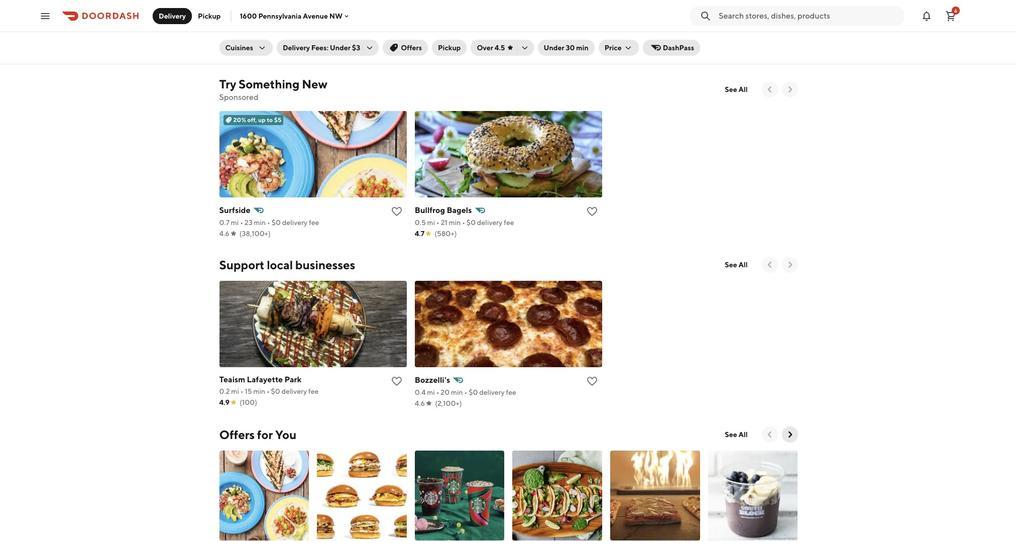 Task type: describe. For each thing, give the bounding box(es) containing it.
teaism
[[219, 375, 245, 384]]

block
[[243, 24, 265, 34]]

1 21 from the top
[[441, 38, 448, 46]]

under 30 min
[[544, 44, 589, 52]]

new
[[302, 77, 328, 91]]

support local businesses link
[[219, 257, 355, 273]]

previous button of carousel image for support local businesses
[[765, 260, 775, 270]]

(2,100+)
[[435, 399, 462, 407]]

businesses
[[295, 258, 355, 272]]

cuisines button
[[219, 40, 273, 56]]

1 (580+) from the top
[[435, 49, 457, 57]]

over 4.5
[[477, 44, 505, 52]]

0 vertical spatial pickup button
[[192, 8, 227, 24]]

20
[[441, 388, 450, 396]]

1 see from the top
[[725, 85, 737, 93]]

1.3
[[610, 38, 619, 46]]

pennsylvania
[[258, 12, 302, 20]]

23
[[245, 219, 253, 227]]

20% off, up to $5
[[233, 116, 282, 124]]

(550+)
[[630, 49, 653, 57]]

2 4.7 from the top
[[415, 230, 425, 238]]

2 bagels from the top
[[447, 205, 472, 215]]

1 bullfrog from the top
[[415, 25, 445, 34]]

dashpass button
[[643, 40, 700, 56]]

15
[[245, 387, 252, 395]]

0.9
[[219, 37, 230, 45]]

(100)
[[240, 398, 257, 406]]

Store search: begin typing to search for stores available on DoorDash text field
[[719, 10, 899, 21]]

support
[[219, 258, 264, 272]]

offers button
[[383, 40, 428, 56]]

4.5
[[495, 44, 505, 52]]

(2,900+)
[[240, 48, 268, 56]]

click to add this store to your saved list image for teaism lafayette park
[[391, 375, 403, 387]]

6
[[955, 7, 958, 13]]

try
[[219, 77, 236, 91]]

0.4
[[415, 388, 426, 396]]

4.6 for bozzelli's
[[415, 399, 425, 407]]

up for off,
[[258, 116, 266, 124]]

18
[[245, 37, 252, 45]]

butter me up
[[610, 25, 659, 34]]

(38,100+)
[[240, 230, 271, 238]]

min inside south block 0.9 mi • 18 min • $​0 delivery fee
[[254, 37, 265, 45]]

me
[[636, 25, 647, 34]]

1600 pennsylvania avenue nw
[[240, 12, 343, 20]]

$​0 inside teaism lafayette park 0.2 mi • 15 min • $​0 delivery fee
[[271, 387, 280, 395]]

delivery fees: under $3
[[283, 44, 360, 52]]

mi inside south block 0.9 mi • 18 min • $​0 delivery fee
[[232, 37, 239, 45]]

1600 pennsylvania avenue nw button
[[240, 12, 351, 20]]

0.7
[[219, 219, 230, 227]]

1 items, open order cart image
[[945, 10, 957, 22]]

lafayette
[[247, 375, 283, 384]]

0.7 mi • 23 min • $​0 delivery fee
[[219, 219, 319, 227]]

see all for support local businesses
[[725, 261, 748, 269]]

price button
[[599, 40, 639, 56]]

open menu image
[[39, 10, 51, 22]]

park
[[285, 375, 302, 384]]

$5
[[274, 116, 282, 124]]

offers for you link
[[219, 427, 296, 443]]

under inside button
[[544, 44, 564, 52]]

0.2
[[219, 387, 230, 395]]

1 see all from the top
[[725, 85, 748, 93]]

2 (580+) from the top
[[435, 230, 457, 238]]

pickup for the top pickup button
[[198, 12, 221, 20]]

2 click to add this store to your saved list image from the top
[[391, 205, 403, 218]]

support local businesses
[[219, 258, 355, 272]]

surfside
[[219, 205, 251, 215]]

delivery for delivery
[[159, 12, 186, 20]]

see all link for you
[[719, 427, 754, 443]]

4.6 for surfside
[[219, 230, 230, 238]]

delivery button
[[153, 8, 192, 24]]

0.4 mi • 20 min • $​0 delivery fee
[[415, 388, 516, 396]]



Task type: vqa. For each thing, say whether or not it's contained in the screenshot.
'Group Catering' button on the right of page
no



Task type: locate. For each thing, give the bounding box(es) containing it.
0.5 mi • 21 min • $​0 delivery fee
[[415, 38, 514, 46], [415, 219, 514, 227]]

under left $3
[[330, 44, 351, 52]]

delivery
[[159, 12, 186, 20], [283, 44, 310, 52]]

1 horizontal spatial 4.6
[[415, 399, 425, 407]]

3 see all link from the top
[[719, 427, 754, 443]]

1 vertical spatial see
[[725, 261, 737, 269]]

1 vertical spatial pickup button
[[432, 40, 467, 56]]

1 vertical spatial (580+)
[[435, 230, 457, 238]]

0 vertical spatial pickup
[[198, 12, 221, 20]]

butter
[[610, 25, 634, 34]]

up right me on the right top of page
[[649, 25, 659, 34]]

2 vertical spatial see all
[[725, 431, 748, 439]]

see for businesses
[[725, 261, 737, 269]]

1 vertical spatial next button of carousel image
[[785, 260, 795, 270]]

2 vertical spatial click to add this store to your saved list image
[[391, 375, 403, 387]]

sponsored
[[219, 92, 259, 102]]

2 vertical spatial all
[[739, 431, 748, 439]]

try something new sponsored
[[219, 77, 328, 102]]

28
[[634, 38, 642, 46]]

6 button
[[941, 6, 961, 26]]

pickup
[[198, 12, 221, 20], [438, 44, 461, 52]]

1 horizontal spatial pickup
[[438, 44, 461, 52]]

previous button of carousel image
[[765, 84, 775, 94]]

south
[[219, 24, 242, 34]]

1 vertical spatial offers
[[219, 428, 255, 442]]

2 see from the top
[[725, 261, 737, 269]]

0 vertical spatial 0.5
[[415, 38, 426, 46]]

1 vertical spatial up
[[258, 116, 266, 124]]

offers for offers for you
[[219, 428, 255, 442]]

mi
[[232, 37, 239, 45], [427, 38, 435, 46], [620, 38, 628, 46], [231, 219, 239, 227], [427, 219, 435, 227], [231, 387, 239, 395], [427, 388, 435, 396]]

you
[[275, 428, 296, 442]]

1 all from the top
[[739, 85, 748, 93]]

up for me
[[649, 25, 659, 34]]

under 30 min button
[[538, 40, 595, 56]]

2 see all from the top
[[725, 261, 748, 269]]

next button of carousel image for bozzelli's
[[785, 260, 795, 270]]

2 21 from the top
[[441, 219, 448, 227]]

1 vertical spatial bullfrog
[[415, 205, 445, 215]]

pickup button left over at top left
[[432, 40, 467, 56]]

0 vertical spatial bullfrog
[[415, 25, 445, 34]]

nw
[[329, 12, 343, 20]]

over
[[477, 44, 493, 52]]

$​0 inside south block 0.9 mi • 18 min • $​0 delivery fee
[[271, 37, 280, 45]]

0 vertical spatial see all
[[725, 85, 748, 93]]

3 all from the top
[[739, 431, 748, 439]]

pickup for bottommost pickup button
[[438, 44, 461, 52]]

0 vertical spatial up
[[649, 25, 659, 34]]

1.3 mi • 28 min • $​0 delivery fee
[[610, 38, 709, 46]]

offers for you
[[219, 428, 296, 442]]

0 vertical spatial bagels
[[447, 25, 472, 34]]

0 vertical spatial see
[[725, 85, 737, 93]]

1 click to add this store to your saved list image from the top
[[391, 25, 403, 37]]

0 horizontal spatial delivery
[[159, 12, 186, 20]]

2 see all link from the top
[[719, 257, 754, 273]]

30
[[566, 44, 575, 52]]

1 bullfrog bagels from the top
[[415, 25, 472, 34]]

0 vertical spatial bullfrog bagels
[[415, 25, 472, 34]]

dashpass
[[663, 44, 694, 52]]

fee
[[309, 37, 319, 45], [504, 38, 514, 46], [698, 38, 709, 46], [309, 219, 319, 227], [504, 219, 514, 227], [308, 387, 319, 395], [506, 388, 516, 396]]

0 vertical spatial 4.7
[[415, 49, 425, 57]]

20%
[[233, 116, 246, 124]]

0 horizontal spatial pickup button
[[192, 8, 227, 24]]

1 horizontal spatial offers
[[401, 44, 422, 52]]

1 vertical spatial 0.5 mi • 21 min • $​0 delivery fee
[[415, 219, 514, 227]]

up
[[649, 25, 659, 34], [258, 116, 266, 124]]

mi inside teaism lafayette park 0.2 mi • 15 min • $​0 delivery fee
[[231, 387, 239, 395]]

2 bullfrog from the top
[[415, 205, 445, 215]]

pickup button up south
[[192, 8, 227, 24]]

3 click to add this store to your saved list image from the top
[[391, 375, 403, 387]]

1 vertical spatial delivery
[[283, 44, 310, 52]]

0 horizontal spatial 4.6
[[219, 230, 230, 238]]

21
[[441, 38, 448, 46], [441, 219, 448, 227]]

pickup left over at top left
[[438, 44, 461, 52]]

0 vertical spatial delivery
[[159, 12, 186, 20]]

1 bagels from the top
[[447, 25, 472, 34]]

4.7
[[415, 49, 425, 57], [415, 230, 425, 238]]

next button of carousel image for bullfrog bagels
[[785, 84, 795, 94]]

over 4.5 button
[[471, 40, 534, 56]]

1 vertical spatial 0.5
[[415, 219, 426, 227]]

2 next button of carousel image from the top
[[785, 260, 795, 270]]

click to add this store to your saved list image
[[391, 25, 403, 37], [391, 205, 403, 218], [391, 375, 403, 387]]

1 horizontal spatial up
[[649, 25, 659, 34]]

1 horizontal spatial pickup button
[[432, 40, 467, 56]]

0 vertical spatial 4.6
[[219, 230, 230, 238]]

bullfrog bagels
[[415, 25, 472, 34], [415, 205, 472, 215]]

min inside teaism lafayette park 0.2 mi • 15 min • $​0 delivery fee
[[253, 387, 265, 395]]

1 horizontal spatial under
[[544, 44, 564, 52]]

notification bell image
[[921, 10, 933, 22]]

1 vertical spatial 21
[[441, 219, 448, 227]]

bozzelli's
[[415, 375, 450, 385]]

4.6
[[219, 230, 230, 238], [415, 399, 425, 407]]

•
[[241, 37, 244, 45], [267, 37, 270, 45], [437, 38, 440, 46], [462, 38, 465, 46], [629, 38, 632, 46], [657, 38, 660, 46], [240, 219, 243, 227], [267, 219, 270, 227], [437, 219, 440, 227], [462, 219, 465, 227], [240, 387, 243, 395], [267, 387, 270, 395], [436, 388, 439, 396], [464, 388, 467, 396]]

pickup button
[[192, 8, 227, 24], [432, 40, 467, 56]]

1 next button of carousel image from the top
[[785, 84, 795, 94]]

delivery for delivery fees: under $3
[[283, 44, 310, 52]]

delivery
[[282, 37, 307, 45], [477, 38, 503, 46], [672, 38, 697, 46], [282, 219, 308, 227], [477, 219, 503, 227], [282, 387, 307, 395], [479, 388, 505, 396]]

2 bullfrog bagels from the top
[[415, 205, 472, 215]]

all for support local businesses
[[739, 261, 748, 269]]

offers for offers
[[401, 44, 422, 52]]

fees:
[[311, 44, 329, 52]]

up left to
[[258, 116, 266, 124]]

pickup up south
[[198, 12, 221, 20]]

0 vertical spatial see all link
[[719, 81, 754, 97]]

$3
[[352, 44, 360, 52]]

0 vertical spatial offers
[[401, 44, 422, 52]]

0 horizontal spatial offers
[[219, 428, 255, 442]]

all
[[739, 85, 748, 93], [739, 261, 748, 269], [739, 431, 748, 439]]

2 vertical spatial see
[[725, 431, 737, 439]]

click to add this store to your saved list image for south block
[[391, 25, 403, 37]]

0 vertical spatial next button of carousel image
[[785, 84, 795, 94]]

1 vertical spatial 4.7
[[415, 230, 425, 238]]

4.6 down '0.7'
[[219, 230, 230, 238]]

0 vertical spatial 21
[[441, 38, 448, 46]]

1 vertical spatial see all link
[[719, 257, 754, 273]]

teaism lafayette park 0.2 mi • 15 min • $​0 delivery fee
[[219, 375, 319, 395]]

0 horizontal spatial up
[[258, 116, 266, 124]]

off,
[[247, 116, 257, 124]]

1 horizontal spatial delivery
[[283, 44, 310, 52]]

see all
[[725, 85, 748, 93], [725, 261, 748, 269], [725, 431, 748, 439]]

4.3
[[610, 49, 620, 57]]

1600
[[240, 12, 257, 20]]

next button of carousel image
[[785, 430, 795, 440]]

2 0.5 mi • 21 min • $​0 delivery fee from the top
[[415, 219, 514, 227]]

1 vertical spatial all
[[739, 261, 748, 269]]

for
[[257, 428, 273, 442]]

cuisines
[[225, 44, 253, 52]]

0 vertical spatial all
[[739, 85, 748, 93]]

1 4.7 from the top
[[415, 49, 425, 57]]

2 0.5 from the top
[[415, 219, 426, 227]]

1 0.5 mi • 21 min • $​0 delivery fee from the top
[[415, 38, 514, 46]]

3 see all from the top
[[725, 431, 748, 439]]

0 horizontal spatial under
[[330, 44, 351, 52]]

$​0
[[271, 37, 280, 45], [467, 38, 476, 46], [661, 38, 670, 46], [272, 219, 281, 227], [467, 219, 476, 227], [271, 387, 280, 395], [469, 388, 478, 396]]

click to add this store to your saved list image
[[586, 25, 598, 37], [782, 25, 794, 37], [586, 205, 598, 218], [586, 375, 598, 387]]

0 vertical spatial (580+)
[[435, 49, 457, 57]]

see for you
[[725, 431, 737, 439]]

2 vertical spatial see all link
[[719, 427, 754, 443]]

0 horizontal spatial pickup
[[198, 12, 221, 20]]

to
[[267, 116, 273, 124]]

under left 30
[[544, 44, 564, 52]]

1 vertical spatial bagels
[[447, 205, 472, 215]]

delivery inside teaism lafayette park 0.2 mi • 15 min • $​0 delivery fee
[[282, 387, 307, 395]]

offers inside button
[[401, 44, 422, 52]]

0 vertical spatial 0.5 mi • 21 min • $​0 delivery fee
[[415, 38, 514, 46]]

previous button of carousel image for offers for you
[[765, 430, 775, 440]]

see all link for businesses
[[719, 257, 754, 273]]

min
[[254, 37, 265, 45], [449, 38, 461, 46], [643, 38, 655, 46], [576, 44, 589, 52], [254, 219, 266, 227], [449, 219, 461, 227], [253, 387, 265, 395], [451, 388, 463, 396]]

see
[[725, 85, 737, 93], [725, 261, 737, 269], [725, 431, 737, 439]]

bagels
[[447, 25, 472, 34], [447, 205, 472, 215]]

0 vertical spatial click to add this store to your saved list image
[[391, 25, 403, 37]]

see all link
[[719, 81, 754, 97], [719, 257, 754, 273], [719, 427, 754, 443]]

avenue
[[303, 12, 328, 20]]

1 previous button of carousel image from the top
[[765, 260, 775, 270]]

1 under from the left
[[330, 44, 351, 52]]

next button of carousel image
[[785, 84, 795, 94], [785, 260, 795, 270]]

bullfrog
[[415, 25, 445, 34], [415, 205, 445, 215]]

4.6 down 0.4
[[415, 399, 425, 407]]

under
[[330, 44, 351, 52], [544, 44, 564, 52]]

delivery inside button
[[159, 12, 186, 20]]

all for offers for you
[[739, 431, 748, 439]]

1 vertical spatial bullfrog bagels
[[415, 205, 472, 215]]

see all for offers for you
[[725, 431, 748, 439]]

4.9
[[219, 398, 230, 406]]

1 vertical spatial 4.6
[[415, 399, 425, 407]]

min inside button
[[576, 44, 589, 52]]

something
[[239, 77, 300, 91]]

south block 0.9 mi • 18 min • $​0 delivery fee
[[219, 24, 319, 45]]

local
[[267, 258, 293, 272]]

3 see from the top
[[725, 431, 737, 439]]

fee inside south block 0.9 mi • 18 min • $​0 delivery fee
[[309, 37, 319, 45]]

delivery inside south block 0.9 mi • 18 min • $​0 delivery fee
[[282, 37, 307, 45]]

fee inside teaism lafayette park 0.2 mi • 15 min • $​0 delivery fee
[[308, 387, 319, 395]]

4.8
[[219, 48, 230, 56]]

2 all from the top
[[739, 261, 748, 269]]

1 see all link from the top
[[719, 81, 754, 97]]

1 vertical spatial pickup
[[438, 44, 461, 52]]

(580+)
[[435, 49, 457, 57], [435, 230, 457, 238]]

0 vertical spatial previous button of carousel image
[[765, 260, 775, 270]]

1 vertical spatial previous button of carousel image
[[765, 430, 775, 440]]

1 vertical spatial click to add this store to your saved list image
[[391, 205, 403, 218]]

price
[[605, 44, 622, 52]]

1 0.5 from the top
[[415, 38, 426, 46]]

1 vertical spatial see all
[[725, 261, 748, 269]]

2 previous button of carousel image from the top
[[765, 430, 775, 440]]

previous button of carousel image
[[765, 260, 775, 270], [765, 430, 775, 440]]

2 under from the left
[[544, 44, 564, 52]]

offers
[[401, 44, 422, 52], [219, 428, 255, 442]]



